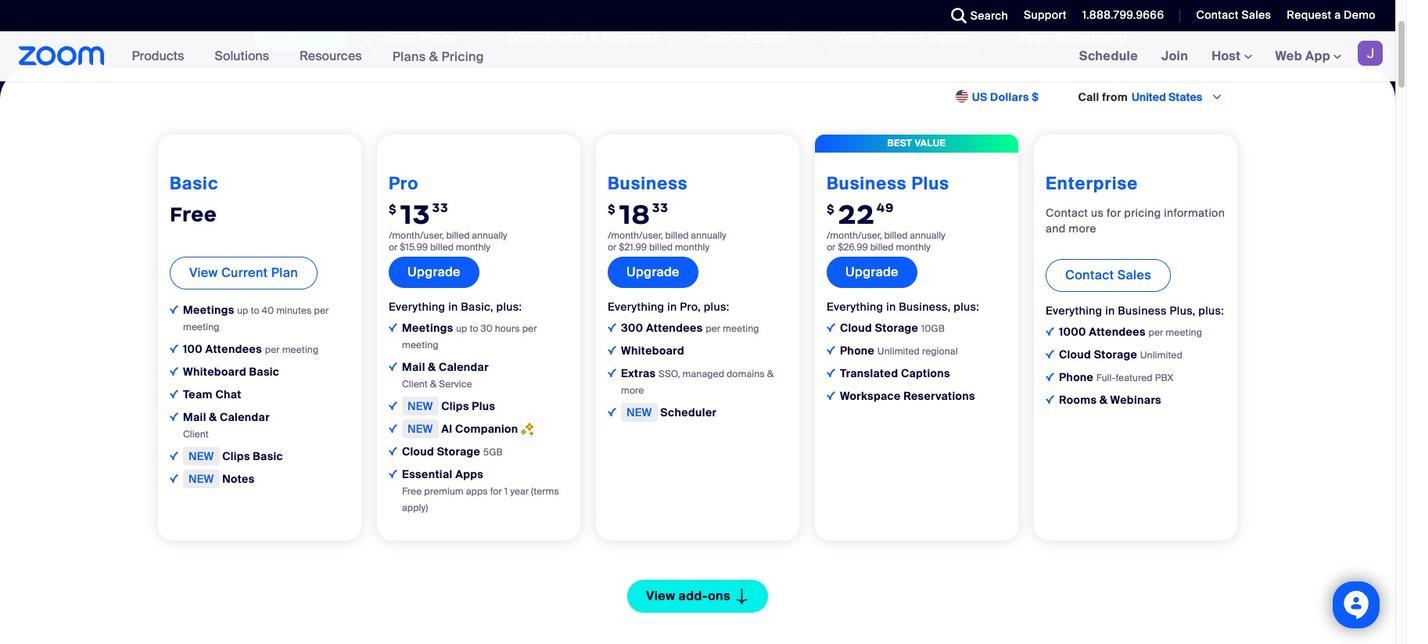Task type: describe. For each thing, give the bounding box(es) containing it.
contact up host
[[1197, 8, 1239, 22]]

whiteboard basic
[[183, 365, 280, 379]]

tabs of zoom services tab list
[[23, 23, 1373, 52]]

ok image left "team"
[[170, 390, 178, 398]]

support link up zoom whiteboard in the right of the page
[[1024, 8, 1067, 22]]

ons
[[708, 587, 731, 604]]

annually for 13
[[472, 229, 508, 242]]

webinars inside tabs of zoom services tab list
[[602, 30, 659, 46]]

value
[[915, 137, 947, 149]]

host
[[1212, 48, 1245, 64]]

ok image left 1000
[[1046, 327, 1055, 335]]

unlimited inside phone unlimited regional
[[878, 345, 920, 357]]

1000
[[1060, 325, 1087, 339]]

Country/Region text field
[[1131, 89, 1211, 105]]

$21.99
[[619, 241, 647, 253]]

ok image left translated
[[827, 368, 836, 377]]

33 for 13
[[432, 200, 449, 215]]

plus: right "plus,"
[[1199, 304, 1225, 318]]

apply)
[[402, 501, 428, 514]]

new clips basic
[[189, 449, 283, 463]]

storage for cloud storage unlimited
[[1095, 347, 1138, 361]]

more inside the contact us for pricing information and more
[[1069, 221, 1097, 235]]

new for new scheduler
[[627, 405, 652, 419]]

0 vertical spatial basic
[[170, 172, 219, 195]]

everything in business plus, plus:
[[1046, 304, 1225, 318]]

translated captions
[[841, 366, 951, 380]]

web
[[1276, 48, 1303, 64]]

schedule link
[[1068, 31, 1150, 81]]

view current plan link
[[170, 257, 318, 289]]

meeting inside up to 30 hours per meeting
[[402, 339, 439, 351]]

view current plan
[[189, 264, 298, 281]]

0 horizontal spatial contact sales
[[1066, 267, 1152, 283]]

products button
[[132, 31, 191, 81]]

to for mail & calendar
[[470, 322, 479, 335]]

full-
[[1097, 371, 1116, 384]]

$26.99
[[838, 241, 869, 253]]

zoom events & webinars
[[507, 30, 659, 46]]

13
[[401, 197, 431, 232]]

for inside the contact us for pricing information and more
[[1107, 206, 1122, 220]]

zoom for zoom one
[[269, 30, 304, 46]]

cloud storage 10gb
[[841, 321, 945, 335]]

one
[[307, 30, 333, 46]]

new for new clips plus
[[408, 399, 433, 413]]

0 horizontal spatial attendees
[[205, 342, 262, 356]]

mail for mail & calendar client
[[183, 410, 206, 424]]

meetings for &
[[402, 321, 456, 335]]

whiteboard for whiteboard
[[621, 343, 685, 357]]

/month/user, billed annually or $15.99 billed monthly
[[389, 229, 508, 253]]

$15.99
[[400, 241, 428, 253]]

basic free
[[170, 172, 219, 227]]

phone full-featured pbx
[[1060, 370, 1174, 384]]

attendees for business
[[646, 321, 703, 335]]

view add-ons
[[646, 587, 734, 604]]

essential apps free premium apps for 1 year (terms apply)
[[402, 467, 560, 514]]

zoom whiteboard
[[1018, 30, 1128, 46]]

resources button
[[300, 31, 369, 81]]

contact us for pricing information and more
[[1046, 206, 1226, 235]]

ok image left the '300'
[[608, 323, 617, 332]]

cloud for cloud storage 5gb
[[402, 444, 434, 458]]

phone for phone full-featured pbx
[[1060, 370, 1094, 384]]

plus: for everything in basic, plus:
[[497, 300, 522, 314]]

$ inside pro $ 13 33
[[389, 202, 397, 217]]

current
[[221, 264, 268, 281]]

zoom one
[[269, 30, 333, 46]]

meetings navigation
[[1068, 31, 1396, 82]]

new scheduler
[[627, 405, 717, 419]]

and
[[1046, 221, 1066, 235]]

minutes
[[276, 304, 312, 317]]

business $ 18 33
[[608, 172, 688, 232]]

10gb
[[922, 322, 945, 335]]

300
[[621, 321, 644, 335]]

in up cloud storage 10gb
[[887, 300, 897, 314]]

us
[[1092, 206, 1104, 220]]

calendar for mail & calendar client & service
[[439, 360, 489, 374]]

app
[[1306, 48, 1331, 64]]

zoom for zoom contact center
[[838, 30, 873, 46]]

new for new clips basic
[[189, 449, 214, 463]]

unlimited inside cloud storage unlimited
[[1141, 349, 1183, 361]]

business for 22
[[827, 172, 907, 195]]

host button
[[1212, 48, 1253, 64]]

& inside product information 'navigation'
[[429, 48, 439, 65]]

upgrade link for 18
[[608, 257, 699, 288]]

plans
[[393, 48, 426, 65]]

monthly for 18
[[675, 241, 710, 253]]

pro,
[[680, 300, 701, 314]]

year
[[510, 485, 529, 497]]

everything in business, plus:
[[827, 300, 980, 314]]

essential
[[402, 467, 453, 481]]

3 upgrade link from the left
[[827, 257, 918, 288]]

featured
[[1116, 371, 1153, 384]]

zoom contact center
[[838, 30, 970, 46]]

pbx
[[1156, 371, 1174, 384]]

web app
[[1276, 48, 1331, 64]]

meetings for attendees
[[183, 303, 237, 317]]

plus: for everything in business, plus:
[[954, 300, 980, 314]]

service
[[439, 378, 472, 390]]

meeting for 300 attendees
[[723, 322, 760, 335]]

/month/user, for 13
[[389, 229, 444, 242]]

new ai companion
[[408, 422, 521, 436]]

client for mail & calendar client & service
[[402, 378, 428, 390]]

us dollars $
[[972, 90, 1040, 104]]

everything up cloud storage 10gb
[[827, 300, 884, 314]]

business,
[[899, 300, 951, 314]]

workspace reservations
[[841, 389, 976, 403]]

ok image left new scheduler
[[608, 407, 617, 416]]

phone unlimited regional
[[841, 343, 958, 357]]

team chat
[[183, 387, 242, 401]]

(terms
[[531, 485, 560, 497]]

or for 18
[[608, 241, 617, 253]]

request a demo
[[1288, 8, 1377, 22]]

resources
[[300, 48, 362, 64]]

/month/user, for 22
[[827, 229, 883, 242]]

meeting inside up to 40 minutes per meeting
[[183, 321, 220, 333]]

ok image down the "everything in pro, plus:"
[[608, 346, 617, 354]]

ok image left full-
[[1046, 372, 1055, 381]]

mail & calendar client
[[183, 410, 270, 440]]

/month/user, billed annually or $21.99 billed monthly
[[608, 229, 727, 253]]

300 attendees per meeting
[[621, 321, 760, 335]]

clips for plus
[[442, 399, 469, 413]]

3 upgrade from the left
[[846, 264, 899, 280]]

5gb
[[483, 446, 503, 458]]

view for view add-ons
[[646, 587, 676, 604]]

ok image left the cloud storage 5gb
[[389, 447, 398, 455]]

phone for phone unlimited regional
[[841, 343, 875, 357]]

upgrade for 13
[[408, 264, 461, 280]]

from
[[1103, 90, 1129, 104]]

zoom logo image
[[19, 46, 105, 66]]

/month/user, for 18
[[608, 229, 663, 242]]

22
[[839, 197, 875, 232]]

per inside up to 30 hours per meeting
[[523, 322, 537, 335]]

support link right search
[[1013, 0, 1071, 31]]

up for attendees
[[237, 304, 248, 317]]

business for 18
[[608, 172, 688, 195]]

whiteboard for whiteboard basic
[[183, 365, 247, 379]]

meeting for 1000 attendees
[[1166, 326, 1203, 339]]

cloud for cloud storage 10gb
[[841, 321, 873, 335]]

per inside up to 40 minutes per meeting
[[314, 304, 329, 317]]

1000 attendees per meeting
[[1060, 325, 1203, 339]]

1 horizontal spatial rooms
[[1060, 393, 1097, 407]]

best
[[888, 137, 913, 149]]

add-
[[679, 587, 708, 604]]

1 vertical spatial webinars
[[1111, 393, 1162, 407]]

everything in pro, plus:
[[608, 300, 730, 314]]

$ inside popup button
[[1033, 90, 1040, 104]]

hours
[[495, 322, 520, 335]]

& inside sso, managed domains & more
[[767, 368, 774, 380]]

scheduler
[[661, 405, 717, 419]]

profile picture image
[[1359, 41, 1384, 66]]

0 vertical spatial sales
[[1242, 8, 1272, 22]]

$ inside business plus $ 22 49
[[827, 202, 836, 217]]

workspace
[[841, 389, 901, 403]]

whiteboard inside tabs of zoom services tab list
[[1057, 30, 1128, 46]]

everything for business
[[608, 300, 665, 314]]

center
[[928, 30, 970, 46]]

view for view current plan
[[189, 264, 218, 281]]

zoom for zoom phone
[[381, 30, 416, 46]]

call from
[[1079, 90, 1129, 104]]

everything in basic, plus:
[[389, 300, 522, 314]]

ok image left cloud storage unlimited
[[1046, 350, 1055, 358]]



Task type: vqa. For each thing, say whether or not it's contained in the screenshot.
MENU BAR
no



Task type: locate. For each thing, give the bounding box(es) containing it.
0 horizontal spatial business
[[608, 172, 688, 195]]

new clips plus
[[408, 399, 496, 413]]

0 horizontal spatial phone
[[420, 30, 459, 46]]

1 vertical spatial cloud
[[1060, 347, 1092, 361]]

annually inside /month/user, billed annually or $15.99 billed monthly
[[472, 229, 508, 242]]

$ right dollars
[[1033, 90, 1040, 104]]

phone up translated
[[841, 343, 875, 357]]

upgrade down $15.99
[[408, 264, 461, 280]]

0 vertical spatial for
[[1107, 206, 1122, 220]]

business plus $ 22 49
[[827, 172, 950, 232]]

everything up 1000
[[1046, 304, 1103, 318]]

annually up basic,
[[472, 229, 508, 242]]

everything up the '300'
[[608, 300, 665, 314]]

upgrade down $26.99
[[846, 264, 899, 280]]

0 horizontal spatial monthly
[[456, 241, 491, 253]]

& inside mail & calendar client
[[209, 410, 217, 424]]

calendar inside mail & calendar client & service
[[439, 360, 489, 374]]

up to 30 hours per meeting
[[402, 322, 537, 351]]

1 horizontal spatial client
[[402, 378, 428, 390]]

for inside essential apps free premium apps for 1 year (terms apply)
[[490, 485, 502, 497]]

attendees for enterprise
[[1090, 325, 1146, 339]]

plus inside business plus $ 22 49
[[912, 172, 950, 195]]

2 horizontal spatial business
[[1119, 304, 1168, 318]]

whiteboard up schedule
[[1057, 30, 1128, 46]]

0 horizontal spatial or
[[389, 241, 398, 253]]

0 horizontal spatial view
[[189, 264, 218, 281]]

1 horizontal spatial annually
[[691, 229, 727, 242]]

1 vertical spatial up
[[456, 322, 468, 335]]

zoom phone
[[381, 30, 459, 46]]

2 horizontal spatial /month/user,
[[827, 229, 883, 242]]

1
[[505, 485, 508, 497]]

contact sales up host dropdown button
[[1197, 8, 1272, 22]]

ok image left workspace at the right
[[827, 391, 836, 400]]

2 horizontal spatial attendees
[[1090, 325, 1146, 339]]

plans & pricing link
[[393, 48, 484, 65], [393, 48, 484, 65]]

1 horizontal spatial monthly
[[675, 241, 710, 253]]

1 horizontal spatial webinars
[[1111, 393, 1162, 407]]

1 vertical spatial plus
[[472, 399, 496, 413]]

business up the 1000 attendees per meeting
[[1119, 304, 1168, 318]]

3 annually from the left
[[910, 229, 946, 242]]

1 upgrade link from the left
[[389, 257, 480, 288]]

0 vertical spatial view
[[189, 264, 218, 281]]

0 vertical spatial free
[[170, 202, 217, 227]]

33 inside business $ 18 33
[[652, 200, 669, 215]]

upgrade link down $26.99
[[827, 257, 918, 288]]

whiteboard up team chat
[[183, 365, 247, 379]]

0 horizontal spatial clips
[[222, 449, 250, 463]]

1 horizontal spatial business
[[827, 172, 907, 195]]

contact up "everything in business plus, plus:"
[[1066, 267, 1115, 283]]

5 zoom from the left
[[838, 30, 873, 46]]

plus up companion
[[472, 399, 496, 413]]

1 vertical spatial more
[[621, 384, 644, 397]]

per for 100 attendees
[[265, 343, 280, 356]]

0 vertical spatial more
[[1069, 221, 1097, 235]]

1 horizontal spatial plus
[[912, 172, 950, 195]]

unlimited up translated captions
[[878, 345, 920, 357]]

request
[[1288, 8, 1332, 22]]

client inside mail & calendar client & service
[[402, 378, 428, 390]]

pricing
[[1125, 206, 1162, 220]]

1 horizontal spatial mail
[[402, 360, 426, 374]]

to left 30
[[470, 322, 479, 335]]

1 horizontal spatial phone
[[841, 343, 875, 357]]

1 vertical spatial calendar
[[220, 410, 270, 424]]

or inside /month/user, billed annually or $15.99 billed monthly
[[389, 241, 398, 253]]

3 or from the left
[[827, 241, 836, 253]]

extras
[[621, 366, 659, 380]]

0 vertical spatial rooms
[[747, 30, 789, 46]]

up for &
[[456, 322, 468, 335]]

1 vertical spatial for
[[490, 485, 502, 497]]

up inside up to 40 minutes per meeting
[[237, 304, 248, 317]]

0 horizontal spatial more
[[621, 384, 644, 397]]

webinars down featured
[[1111, 393, 1162, 407]]

contact inside tabs of zoom services tab list
[[876, 30, 925, 46]]

information
[[1165, 206, 1226, 220]]

annually for 18
[[691, 229, 727, 242]]

client inside mail & calendar client
[[183, 428, 209, 440]]

/month/user, inside /month/user, billed annually or $26.99 billed monthly
[[827, 229, 883, 242]]

$ left '18'
[[608, 202, 616, 217]]

per inside 100 attendees per meeting
[[265, 343, 280, 356]]

more inside sso, managed domains & more
[[621, 384, 644, 397]]

1 annually from the left
[[472, 229, 508, 242]]

1 monthly from the left
[[456, 241, 491, 253]]

monthly
[[456, 241, 491, 253], [675, 241, 710, 253], [896, 241, 931, 253]]

1 vertical spatial sales
[[1118, 267, 1152, 283]]

1 horizontal spatial more
[[1069, 221, 1097, 235]]

calendar inside mail & calendar client
[[220, 410, 270, 424]]

plus: up the hours
[[497, 300, 522, 314]]

companion
[[455, 422, 519, 436]]

2 upgrade link from the left
[[608, 257, 699, 288]]

contact inside the contact us for pricing information and more
[[1046, 206, 1089, 220]]

translated
[[841, 366, 899, 380]]

2 33 from the left
[[652, 200, 669, 215]]

1 horizontal spatial storage
[[875, 321, 919, 335]]

chat
[[216, 387, 242, 401]]

in left pro,
[[668, 300, 677, 314]]

storage down everything in business, plus:
[[875, 321, 919, 335]]

contact sales up "everything in business plus, plus:"
[[1066, 267, 1152, 283]]

1 horizontal spatial for
[[1107, 206, 1122, 220]]

banner containing products
[[0, 31, 1396, 82]]

per for 300 attendees
[[706, 322, 721, 335]]

to inside up to 30 hours per meeting
[[470, 322, 479, 335]]

cloud for cloud storage unlimited
[[1060, 347, 1092, 361]]

1 horizontal spatial free
[[402, 485, 422, 497]]

2 annually from the left
[[691, 229, 727, 242]]

1 horizontal spatial calendar
[[439, 360, 489, 374]]

0 horizontal spatial meetings
[[183, 303, 237, 317]]

cloud storage 5gb
[[402, 444, 503, 458]]

to inside up to 40 minutes per meeting
[[251, 304, 260, 317]]

1 horizontal spatial meetings
[[402, 321, 456, 335]]

0 horizontal spatial to
[[251, 304, 260, 317]]

webinars
[[602, 30, 659, 46], [1111, 393, 1162, 407]]

0 horizontal spatial for
[[490, 485, 502, 497]]

per right the hours
[[523, 322, 537, 335]]

/month/user, inside /month/user, billed annually or $21.99 billed monthly
[[608, 229, 663, 242]]

upgrade for 18
[[627, 264, 680, 280]]

meeting inside 100 attendees per meeting
[[282, 343, 319, 356]]

2 upgrade from the left
[[627, 264, 680, 280]]

new left 'ai'
[[408, 422, 433, 436]]

33 right '18'
[[652, 200, 669, 215]]

0 horizontal spatial rooms
[[747, 30, 789, 46]]

to for 100 attendees
[[251, 304, 260, 317]]

everything
[[389, 300, 446, 314], [608, 300, 665, 314], [827, 300, 884, 314], [1046, 304, 1103, 318]]

pricing
[[442, 48, 484, 65]]

1 vertical spatial free
[[402, 485, 422, 497]]

zoom for zoom rooms
[[708, 30, 743, 46]]

demo
[[1345, 8, 1377, 22]]

clips down the service
[[442, 399, 469, 413]]

2 horizontal spatial whiteboard
[[1057, 30, 1128, 46]]

banner
[[0, 31, 1396, 82]]

per for 1000 attendees
[[1149, 326, 1164, 339]]

up left 40
[[237, 304, 248, 317]]

regional
[[923, 345, 958, 357]]

1.888.799.9666
[[1083, 8, 1165, 22]]

per
[[314, 304, 329, 317], [523, 322, 537, 335], [706, 322, 721, 335], [1149, 326, 1164, 339], [265, 343, 280, 356]]

1 vertical spatial basic
[[249, 365, 280, 379]]

1 horizontal spatial upgrade
[[627, 264, 680, 280]]

1 horizontal spatial 33
[[652, 200, 669, 215]]

cloud up the essential
[[402, 444, 434, 458]]

show options image
[[1211, 91, 1224, 104]]

us dollars $ button
[[972, 90, 1040, 105]]

for left 1 at the bottom left of the page
[[490, 485, 502, 497]]

2 monthly from the left
[[675, 241, 710, 253]]

contact sales
[[1197, 8, 1272, 22], [1066, 267, 1152, 283]]

new up the new notes
[[189, 449, 214, 463]]

1 horizontal spatial view
[[646, 587, 676, 604]]

monthly inside /month/user, billed annually or $26.99 billed monthly
[[896, 241, 931, 253]]

attendees up cloud storage unlimited
[[1090, 325, 1146, 339]]

annually up business,
[[910, 229, 946, 242]]

2 vertical spatial phone
[[1060, 370, 1094, 384]]

phone
[[420, 30, 459, 46], [841, 343, 875, 357], [1060, 370, 1094, 384]]

1 vertical spatial whiteboard
[[621, 343, 685, 357]]

1 horizontal spatial whiteboard
[[621, 343, 685, 357]]

100 attendees per meeting
[[183, 342, 319, 356]]

1 upgrade from the left
[[408, 264, 461, 280]]

calendar for mail & calendar client
[[220, 410, 270, 424]]

business up '18'
[[608, 172, 688, 195]]

2 horizontal spatial storage
[[1095, 347, 1138, 361]]

or
[[389, 241, 398, 253], [608, 241, 617, 253], [827, 241, 836, 253]]

apps
[[456, 467, 484, 481]]

or for 13
[[389, 241, 398, 253]]

1 vertical spatial view
[[646, 587, 676, 604]]

annually inside /month/user, billed annually or $21.99 billed monthly
[[691, 229, 727, 242]]

support
[[1024, 8, 1067, 22]]

solutions button
[[215, 31, 276, 81]]

or inside /month/user, billed annually or $21.99 billed monthly
[[608, 241, 617, 253]]

&
[[590, 30, 599, 46], [429, 48, 439, 65], [428, 360, 436, 374], [767, 368, 774, 380], [430, 378, 437, 390], [1100, 393, 1108, 407], [209, 410, 217, 424]]

best value
[[888, 137, 947, 149]]

storage
[[875, 321, 919, 335], [1095, 347, 1138, 361], [437, 444, 481, 458]]

1 zoom from the left
[[269, 30, 304, 46]]

or inside /month/user, billed annually or $26.99 billed monthly
[[827, 241, 836, 253]]

1 horizontal spatial contact sales
[[1197, 8, 1272, 22]]

monthly for 13
[[456, 241, 491, 253]]

more down extras
[[621, 384, 644, 397]]

0 horizontal spatial cloud
[[402, 444, 434, 458]]

ai
[[442, 422, 453, 436]]

6 zoom from the left
[[1018, 30, 1054, 46]]

for right us at the top
[[1107, 206, 1122, 220]]

meeting up 100
[[183, 321, 220, 333]]

monthly right $15.99
[[456, 241, 491, 253]]

0 vertical spatial up
[[237, 304, 248, 317]]

mail up new clips plus
[[402, 360, 426, 374]]

to left 40
[[251, 304, 260, 317]]

everything for enterprise
[[1046, 304, 1103, 318]]

monthly inside /month/user, billed annually or $21.99 billed monthly
[[675, 241, 710, 253]]

1 horizontal spatial or
[[608, 241, 617, 253]]

phone up plans & pricing
[[420, 30, 459, 46]]

0 horizontal spatial sales
[[1118, 267, 1152, 283]]

support link
[[1013, 0, 1071, 31], [1024, 8, 1067, 22]]

0 vertical spatial meetings
[[183, 303, 237, 317]]

3 /month/user, from the left
[[827, 229, 883, 242]]

33 inside pro $ 13 33
[[432, 200, 449, 215]]

2 horizontal spatial or
[[827, 241, 836, 253]]

up inside up to 30 hours per meeting
[[456, 322, 468, 335]]

ok image left 100
[[170, 344, 178, 353]]

meeting inside the 1000 attendees per meeting
[[1166, 326, 1203, 339]]

ok image left mail & calendar client
[[170, 412, 178, 421]]

everything down $15.99
[[389, 300, 446, 314]]

ok image left 'whiteboard basic'
[[170, 367, 178, 376]]

or for 22
[[827, 241, 836, 253]]

0 vertical spatial to
[[251, 304, 260, 317]]

meetings
[[183, 303, 237, 317], [402, 321, 456, 335]]

a
[[1335, 8, 1342, 22]]

in for enterprise
[[1106, 304, 1116, 318]]

clips for basic
[[222, 449, 250, 463]]

$ inside business $ 18 33
[[608, 202, 616, 217]]

0 horizontal spatial plus
[[472, 399, 496, 413]]

/month/user, billed annually or $26.99 billed monthly
[[827, 229, 946, 253]]

0 horizontal spatial storage
[[437, 444, 481, 458]]

0 vertical spatial phone
[[420, 30, 459, 46]]

storage for cloud storage 5gb
[[437, 444, 481, 458]]

calendar down the chat in the bottom of the page
[[220, 410, 270, 424]]

new for new notes
[[189, 472, 214, 486]]

meeting up mail & calendar client & service
[[402, 339, 439, 351]]

1 vertical spatial to
[[470, 322, 479, 335]]

1 vertical spatial clips
[[222, 449, 250, 463]]

upgrade link down $15.99
[[389, 257, 480, 288]]

view inside "link"
[[189, 264, 218, 281]]

ok image left the essential
[[389, 469, 398, 478]]

sso,
[[659, 368, 681, 380]]

1 horizontal spatial upgrade link
[[608, 257, 699, 288]]

up to 40 minutes per meeting
[[183, 304, 329, 333]]

& inside tabs of zoom services tab list
[[590, 30, 599, 46]]

to
[[251, 304, 260, 317], [470, 322, 479, 335]]

2 vertical spatial whiteboard
[[183, 365, 247, 379]]

0 vertical spatial plus
[[912, 172, 950, 195]]

client down "team"
[[183, 428, 209, 440]]

notes
[[222, 472, 255, 486]]

view left add-
[[646, 587, 676, 604]]

1 horizontal spatial cloud
[[841, 321, 873, 335]]

monthly down business plus $ 22 49
[[896, 241, 931, 253]]

or left $26.99
[[827, 241, 836, 253]]

up down everything in basic, plus:
[[456, 322, 468, 335]]

in left basic,
[[449, 300, 458, 314]]

meeting down minutes
[[282, 343, 319, 356]]

1 vertical spatial client
[[183, 428, 209, 440]]

1 vertical spatial rooms
[[1060, 393, 1097, 407]]

schedule
[[1080, 48, 1139, 64]]

zoom for zoom whiteboard
[[1018, 30, 1054, 46]]

1 vertical spatial meetings
[[402, 321, 456, 335]]

premium
[[424, 485, 464, 497]]

whiteboard up extras
[[621, 343, 685, 357]]

mail inside mail & calendar client & service
[[402, 360, 426, 374]]

sales
[[1242, 8, 1272, 22], [1118, 267, 1152, 283]]

cloud up translated
[[841, 321, 873, 335]]

0 vertical spatial cloud
[[841, 321, 873, 335]]

plus: right pro,
[[704, 300, 730, 314]]

cloud storage unlimited
[[1060, 347, 1183, 361]]

storage for cloud storage 10gb
[[875, 321, 919, 335]]

2 horizontal spatial monthly
[[896, 241, 931, 253]]

everything for pro
[[389, 300, 446, 314]]

contact
[[1197, 8, 1239, 22], [876, 30, 925, 46], [1046, 206, 1089, 220], [1066, 267, 1115, 283]]

plus: for everything in pro, plus:
[[704, 300, 730, 314]]

ok image
[[608, 323, 617, 332], [1046, 327, 1055, 335], [170, 344, 178, 353], [608, 346, 617, 354], [1046, 350, 1055, 358], [389, 362, 398, 371], [170, 367, 178, 376], [827, 368, 836, 377], [1046, 372, 1055, 381], [170, 390, 178, 398], [827, 391, 836, 400], [608, 407, 617, 416], [170, 412, 178, 421], [389, 447, 398, 455], [389, 469, 398, 478]]

free inside essential apps free premium apps for 1 year (terms apply)
[[402, 485, 422, 497]]

2 horizontal spatial phone
[[1060, 370, 1094, 384]]

more down us at the top
[[1069, 221, 1097, 235]]

basic,
[[461, 300, 494, 314]]

zoom for zoom events & webinars
[[507, 30, 542, 46]]

0 vertical spatial mail
[[402, 360, 426, 374]]

& right events
[[590, 30, 599, 46]]

1 horizontal spatial up
[[456, 322, 468, 335]]

& up new clips plus
[[428, 360, 436, 374]]

0 horizontal spatial client
[[183, 428, 209, 440]]

basic
[[170, 172, 219, 195], [249, 365, 280, 379], [253, 449, 283, 463]]

2 vertical spatial storage
[[437, 444, 481, 458]]

monthly for 22
[[896, 241, 931, 253]]

rooms inside tabs of zoom services tab list
[[747, 30, 789, 46]]

per down "everything in business plus, plus:"
[[1149, 326, 1164, 339]]

in
[[449, 300, 458, 314], [668, 300, 677, 314], [887, 300, 897, 314], [1106, 304, 1116, 318]]

0 horizontal spatial up
[[237, 304, 248, 317]]

annually inside /month/user, billed annually or $26.99 billed monthly
[[910, 229, 946, 242]]

0 vertical spatial whiteboard
[[1057, 30, 1128, 46]]

33 for 18
[[652, 200, 669, 215]]

meeting up domains on the bottom
[[723, 322, 760, 335]]

plus: right business,
[[954, 300, 980, 314]]

zoom
[[269, 30, 304, 46], [381, 30, 416, 46], [507, 30, 542, 46], [708, 30, 743, 46], [838, 30, 873, 46], [1018, 30, 1054, 46]]

in for business
[[668, 300, 677, 314]]

per inside the 300 attendees per meeting
[[706, 322, 721, 335]]

per inside the 1000 attendees per meeting
[[1149, 326, 1164, 339]]

& left the service
[[430, 378, 437, 390]]

plan
[[271, 264, 298, 281]]

business inside business plus $ 22 49
[[827, 172, 907, 195]]

meeting for 100 attendees
[[282, 343, 319, 356]]

join link
[[1150, 31, 1201, 81]]

in up the 1000 attendees per meeting
[[1106, 304, 1116, 318]]

0 vertical spatial clips
[[442, 399, 469, 413]]

meeting down "plus,"
[[1166, 326, 1203, 339]]

cloud down 1000
[[1060, 347, 1092, 361]]

clips up notes
[[222, 449, 250, 463]]

18
[[620, 197, 651, 232]]

domains
[[727, 368, 765, 380]]

meeting inside the 300 attendees per meeting
[[723, 322, 760, 335]]

new for new ai companion
[[408, 422, 433, 436]]

apps
[[466, 485, 488, 497]]

sso, managed domains & more
[[621, 368, 774, 397]]

1 vertical spatial storage
[[1095, 347, 1138, 361]]

100
[[183, 342, 203, 356]]

client left the service
[[402, 378, 428, 390]]

3 monthly from the left
[[896, 241, 931, 253]]

0 horizontal spatial 33
[[432, 200, 449, 215]]

1 horizontal spatial to
[[470, 322, 479, 335]]

1 vertical spatial phone
[[841, 343, 875, 357]]

/month/user, inside /month/user, billed annually or $15.99 billed monthly
[[389, 229, 444, 242]]

new down extras
[[627, 405, 652, 419]]

annually right business $ 18 33
[[691, 229, 727, 242]]

plus down value
[[912, 172, 950, 195]]

product information navigation
[[120, 31, 496, 82]]

plus,
[[1170, 304, 1196, 318]]

2 or from the left
[[608, 241, 617, 253]]

call
[[1079, 90, 1100, 104]]

1 33 from the left
[[432, 200, 449, 215]]

clips
[[442, 399, 469, 413], [222, 449, 250, 463]]

3 zoom from the left
[[507, 30, 542, 46]]

per right minutes
[[314, 304, 329, 317]]

0 horizontal spatial upgrade
[[408, 264, 461, 280]]

0 horizontal spatial calendar
[[220, 410, 270, 424]]

new
[[408, 399, 433, 413], [627, 405, 652, 419], [408, 422, 433, 436], [189, 449, 214, 463], [189, 472, 214, 486]]

upgrade link for 13
[[389, 257, 480, 288]]

1 vertical spatial contact sales
[[1066, 267, 1152, 283]]

monthly inside /month/user, billed annually or $15.99 billed monthly
[[456, 241, 491, 253]]

pro
[[389, 172, 419, 195]]

client for mail & calendar client
[[183, 428, 209, 440]]

free up the apply)
[[402, 485, 422, 497]]

enterprise
[[1046, 172, 1139, 195]]

in for pro
[[449, 300, 458, 314]]

mail down "team"
[[183, 410, 206, 424]]

$ left 22
[[827, 202, 836, 217]]

0 vertical spatial storage
[[875, 321, 919, 335]]

ok image left mail & calendar client & service
[[389, 362, 398, 371]]

attendees
[[646, 321, 703, 335], [1090, 325, 1146, 339], [205, 342, 262, 356]]

& down full-
[[1100, 393, 1108, 407]]

1.888.799.9666 button
[[1071, 0, 1169, 31], [1083, 8, 1165, 22]]

ok image
[[170, 305, 178, 314], [389, 323, 398, 332], [827, 323, 836, 332], [827, 346, 836, 354], [608, 368, 617, 377], [1046, 395, 1055, 404], [389, 401, 398, 410], [389, 424, 398, 433], [170, 451, 178, 460], [170, 474, 178, 483]]

upgrade
[[408, 264, 461, 280], [627, 264, 680, 280], [846, 264, 899, 280]]

free inside basic free
[[170, 202, 217, 227]]

pro $ 13 33
[[389, 172, 449, 232]]

new left notes
[[189, 472, 214, 486]]

annually for 22
[[910, 229, 946, 242]]

meetings up 100
[[183, 303, 237, 317]]

& right domains on the bottom
[[767, 368, 774, 380]]

attendees up 'whiteboard basic'
[[205, 342, 262, 356]]

4 zoom from the left
[[708, 30, 743, 46]]

$ left 13
[[389, 202, 397, 217]]

meetings down everything in basic, plus:
[[402, 321, 456, 335]]

0 horizontal spatial whiteboard
[[183, 365, 247, 379]]

sales up host dropdown button
[[1242, 8, 1272, 22]]

attendees down the "everything in pro, plus:"
[[646, 321, 703, 335]]

2 horizontal spatial upgrade link
[[827, 257, 918, 288]]

2 /month/user, from the left
[[608, 229, 663, 242]]

rooms & webinars
[[1060, 393, 1162, 407]]

storage down new ai companion
[[437, 444, 481, 458]]

0 vertical spatial client
[[402, 378, 428, 390]]

2 zoom from the left
[[381, 30, 416, 46]]

2 horizontal spatial annually
[[910, 229, 946, 242]]

1 or from the left
[[389, 241, 398, 253]]

phone inside tabs of zoom services tab list
[[420, 30, 459, 46]]

0 horizontal spatial mail
[[183, 410, 206, 424]]

products
[[132, 48, 184, 64]]

1 /month/user, from the left
[[389, 229, 444, 242]]

mail inside mail & calendar client
[[183, 410, 206, 424]]

mail for mail & calendar client & service
[[402, 360, 426, 374]]

team
[[183, 387, 213, 401]]

2 vertical spatial basic
[[253, 449, 283, 463]]

0 horizontal spatial webinars
[[602, 30, 659, 46]]

business up 49
[[827, 172, 907, 195]]



